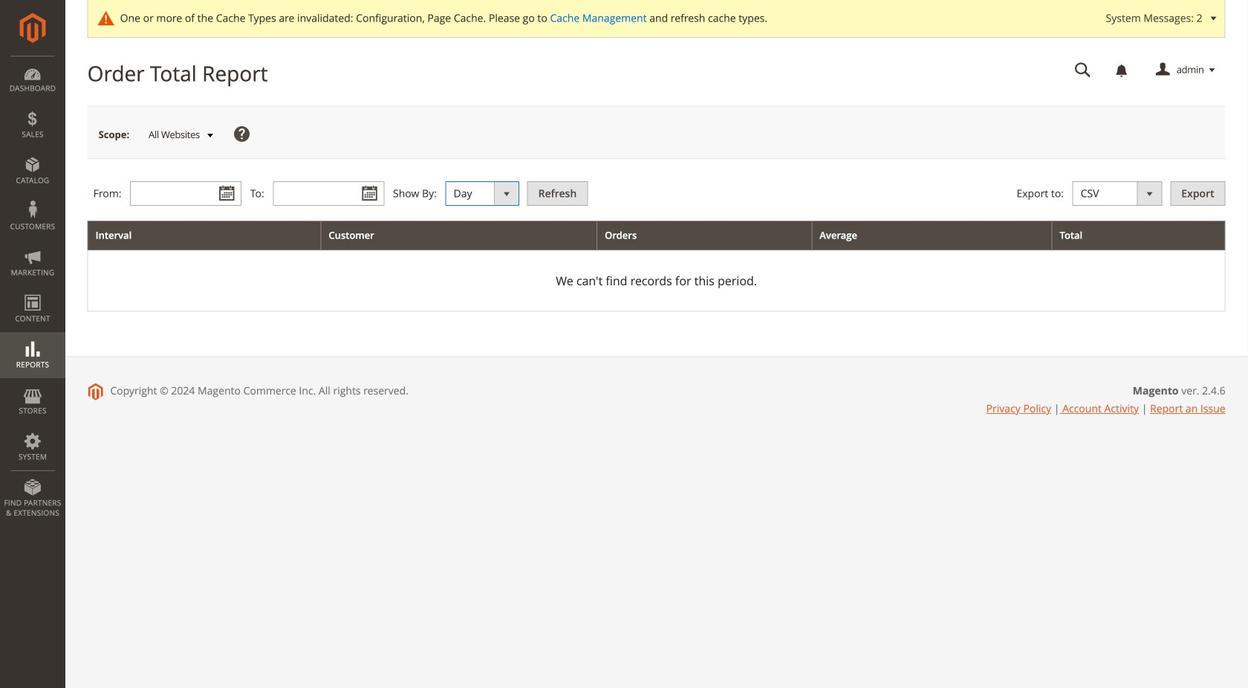 Task type: locate. For each thing, give the bounding box(es) containing it.
menu bar
[[0, 56, 65, 526]]

None text field
[[273, 181, 385, 206]]

None text field
[[130, 181, 242, 206]]



Task type: vqa. For each thing, say whether or not it's contained in the screenshot.
Magento Admin Panel icon
yes



Task type: describe. For each thing, give the bounding box(es) containing it.
magento admin panel image
[[20, 13, 46, 43]]



